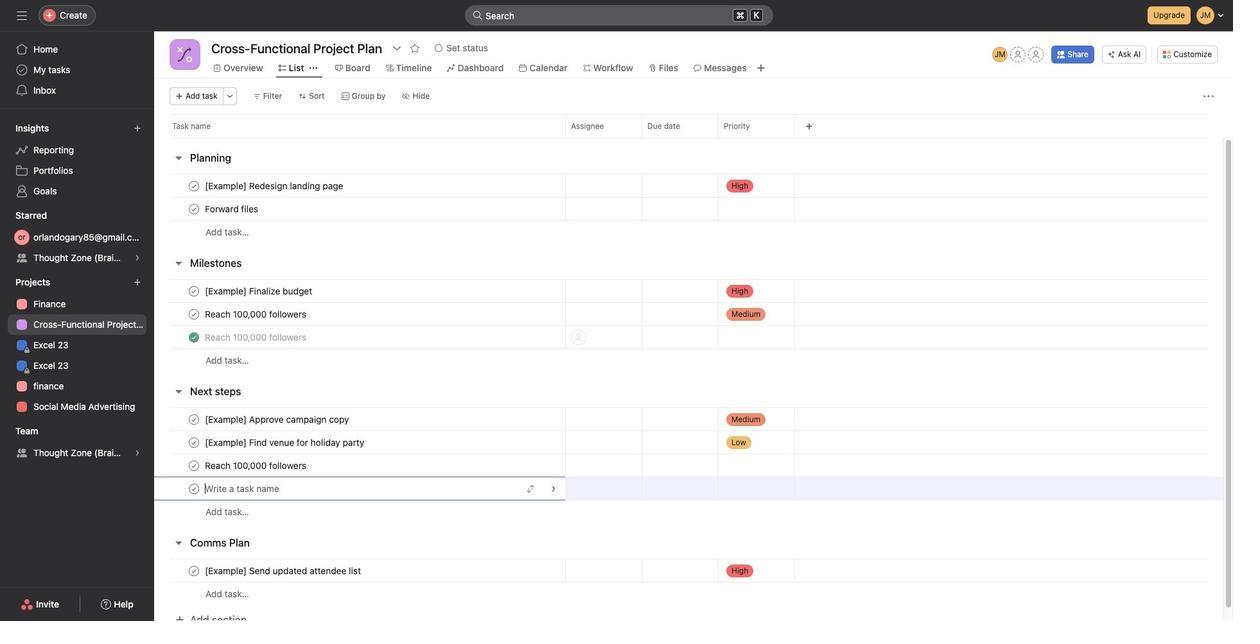 Task type: vqa. For each thing, say whether or not it's contained in the screenshot.
radio item
no



Task type: describe. For each thing, give the bounding box(es) containing it.
collapse task list for this group image for header next steps tree grid
[[173, 387, 184, 397]]

collapse task list for this group image for header comms plan tree grid at the bottom of page
[[173, 538, 184, 549]]

mark complete checkbox for reach 100,000 followers cell associated with [example] approve campaign copy cell's task name text field
[[186, 458, 202, 474]]

collapse task list for this group image for [example] finalize budget cell
[[173, 258, 184, 269]]

insights element
[[0, 117, 154, 204]]

global element
[[0, 31, 154, 109]]

add tab image
[[756, 63, 766, 73]]

add field image
[[806, 123, 813, 130]]

new project or portfolio image
[[134, 279, 141, 287]]

task name text field for [example] redesign landing page 'cell'
[[202, 180, 347, 192]]

mark complete image for mark complete option inside the [example] find venue for holiday party cell
[[186, 435, 202, 451]]

mark complete image for mark complete option associated with reach 100,000 followers cell associated with [example] approve campaign copy cell's task name text field
[[186, 458, 202, 474]]

task name text field for [example] send updated attendee list cell
[[202, 565, 365, 578]]

completed image
[[186, 330, 202, 345]]

7 task name text field from the top
[[202, 483, 283, 496]]

see details, thought zone (brainstorm space) image inside starred element
[[134, 254, 141, 262]]

starred element
[[0, 204, 154, 271]]

task name text field for third reach 100,000 followers cell from the bottom
[[202, 308, 310, 321]]

task name text field for the "forward files" cell
[[202, 203, 262, 216]]

[example] send updated attendee list cell
[[154, 560, 565, 583]]

tab actions image
[[309, 64, 317, 72]]

reach 100,000 followers cell for [example] approve campaign copy cell
[[154, 454, 565, 478]]

mark complete checkbox for task name text field corresponding to third reach 100,000 followers cell from the bottom
[[186, 307, 202, 322]]

mark complete checkbox for header next steps tree grid collapse task list for this group image
[[186, 412, 202, 428]]

header planning tree grid
[[154, 174, 1224, 244]]

mark complete image for mark complete checkbox within [example] approve campaign copy cell
[[186, 412, 202, 428]]

see details, thought zone (brainstorm space) image inside teams element
[[134, 450, 141, 457]]

collapse task list for this group image for [example] redesign landing page 'cell'
[[173, 153, 184, 163]]

show options image
[[392, 43, 402, 53]]

mark complete image for mark complete checkbox within [example] send updated attendee list cell
[[186, 564, 202, 579]]

task name text field for [example] finalize budget cell
[[202, 285, 316, 298]]

1 reach 100,000 followers cell from the top
[[154, 303, 565, 326]]

2 mark complete checkbox from the top
[[186, 482, 202, 497]]



Task type: locate. For each thing, give the bounding box(es) containing it.
2 collapse task list for this group image from the top
[[173, 538, 184, 549]]

1 see details, thought zone (brainstorm space) image from the top
[[134, 254, 141, 262]]

None field
[[465, 5, 774, 26]]

1 mark complete image from the top
[[186, 284, 202, 299]]

1 task name text field from the top
[[202, 180, 347, 192]]

mark complete image inside [example] redesign landing page 'cell'
[[186, 178, 202, 194]]

4 mark complete image from the top
[[186, 458, 202, 474]]

mark complete checkbox inside [example] redesign landing page 'cell'
[[186, 178, 202, 194]]

[example] approve campaign copy cell
[[154, 408, 565, 432]]

mark complete image for second mark complete checkbox
[[186, 482, 202, 497]]

mark complete checkbox for task name text field within the "forward files" cell
[[186, 201, 202, 217]]

1 vertical spatial task name text field
[[202, 437, 368, 449]]

Task name text field
[[202, 180, 347, 192], [202, 203, 262, 216], [202, 285, 316, 298], [202, 308, 310, 321], [202, 331, 310, 344], [202, 460, 310, 473], [202, 483, 283, 496], [202, 565, 365, 578]]

0 vertical spatial mark complete image
[[186, 178, 202, 194]]

4 mark complete checkbox from the top
[[186, 307, 202, 322]]

2 mark complete image from the top
[[186, 412, 202, 428]]

3 task name text field from the top
[[202, 285, 316, 298]]

3 reach 100,000 followers cell from the top
[[154, 454, 565, 478]]

1 task name text field from the top
[[202, 413, 353, 426]]

task name text field inside [example] approve campaign copy cell
[[202, 413, 353, 426]]

8 task name text field from the top
[[202, 565, 365, 578]]

header next steps tree grid
[[154, 408, 1224, 524]]

collapse task list for this group image
[[173, 153, 184, 163], [173, 258, 184, 269]]

mark complete image inside reach 100,000 followers cell
[[186, 458, 202, 474]]

mark complete checkbox for task name text field inside the [example] redesign landing page 'cell'
[[186, 178, 202, 194]]

2 reach 100,000 followers cell from the top
[[154, 326, 565, 349]]

1 collapse task list for this group image from the top
[[173, 153, 184, 163]]

3 mark complete image from the top
[[186, 435, 202, 451]]

2 mark complete image from the top
[[186, 201, 202, 217]]

2 mark complete checkbox from the top
[[186, 201, 202, 217]]

hide sidebar image
[[17, 10, 27, 21]]

1 horizontal spatial more actions image
[[1204, 91, 1214, 102]]

1 vertical spatial mark complete image
[[186, 201, 202, 217]]

mark complete checkbox for task name text field within [example] finalize budget cell
[[186, 284, 202, 299]]

2 task name text field from the top
[[202, 437, 368, 449]]

[example] redesign landing page cell
[[154, 174, 565, 198]]

mark complete checkbox inside [example] find venue for holiday party cell
[[186, 435, 202, 451]]

mark complete image inside reach 100,000 followers cell
[[186, 307, 202, 322]]

more actions image
[[1204, 91, 1214, 102], [226, 93, 234, 100]]

1 vertical spatial see details, thought zone (brainstorm space) image
[[134, 450, 141, 457]]

6 mark complete image from the top
[[186, 564, 202, 579]]

mark complete checkbox inside the "forward files" cell
[[186, 201, 202, 217]]

2 vertical spatial mark complete checkbox
[[186, 564, 202, 579]]

Completed checkbox
[[186, 330, 202, 345]]

task name text field for [example] finalize budget cell's reach 100,000 followers cell
[[202, 331, 310, 344]]

header milestones tree grid
[[154, 279, 1224, 373]]

1 vertical spatial collapse task list for this group image
[[173, 258, 184, 269]]

mark complete checkbox inside [example] send updated attendee list cell
[[186, 564, 202, 579]]

prominent image
[[473, 10, 483, 21]]

0 vertical spatial see details, thought zone (brainstorm space) image
[[134, 254, 141, 262]]

mark complete image for task name text field within the "forward files" cell
[[186, 201, 202, 217]]

Search tasks, projects, and more text field
[[465, 5, 774, 26]]

task name text field for mark complete option inside the [example] find venue for holiday party cell
[[202, 437, 368, 449]]

4 task name text field from the top
[[202, 308, 310, 321]]

mark complete image inside [example] finalize budget cell
[[186, 284, 202, 299]]

3 mark complete checkbox from the top
[[186, 284, 202, 299]]

None text field
[[208, 37, 385, 60]]

3 mark complete checkbox from the top
[[186, 564, 202, 579]]

5 mark complete image from the top
[[186, 482, 202, 497]]

details image
[[550, 485, 558, 493]]

0 vertical spatial collapse task list for this group image
[[173, 387, 184, 397]]

task name text field inside [example] redesign landing page 'cell'
[[202, 180, 347, 192]]

mark complete image for task name text field inside the [example] redesign landing page 'cell'
[[186, 178, 202, 194]]

mark complete image inside [example] approve campaign copy cell
[[186, 412, 202, 428]]

mark complete checkbox for collapse task list for this group image associated with header comms plan tree grid at the bottom of page
[[186, 564, 202, 579]]

[example] find venue for holiday party cell
[[154, 431, 565, 455]]

Task name text field
[[202, 413, 353, 426], [202, 437, 368, 449]]

mark complete image inside the "forward files" cell
[[186, 201, 202, 217]]

1 mark complete checkbox from the top
[[186, 178, 202, 194]]

5 mark complete checkbox from the top
[[186, 435, 202, 451]]

manage project members image
[[993, 47, 1008, 62]]

mark complete image inside [example] find venue for holiday party cell
[[186, 435, 202, 451]]

mark complete checkbox inside [example] finalize budget cell
[[186, 284, 202, 299]]

new insights image
[[134, 125, 141, 132]]

Mark complete checkbox
[[186, 412, 202, 428], [186, 482, 202, 497], [186, 564, 202, 579]]

mark complete image for task name text field corresponding to third reach 100,000 followers cell from the bottom
[[186, 307, 202, 322]]

1 vertical spatial collapse task list for this group image
[[173, 538, 184, 549]]

collapse task list for this group image
[[173, 387, 184, 397], [173, 538, 184, 549]]

1 collapse task list for this group image from the top
[[173, 387, 184, 397]]

1 vertical spatial mark complete checkbox
[[186, 482, 202, 497]]

2 vertical spatial mark complete image
[[186, 307, 202, 322]]

6 mark complete checkbox from the top
[[186, 458, 202, 474]]

2 collapse task list for this group image from the top
[[173, 258, 184, 269]]

reach 100,000 followers cell for [example] finalize budget cell
[[154, 326, 565, 349]]

add to starred image
[[410, 43, 420, 53]]

task name text field for reach 100,000 followers cell associated with [example] approve campaign copy cell
[[202, 460, 310, 473]]

1 mark complete image from the top
[[186, 178, 202, 194]]

row
[[154, 114, 1234, 138], [170, 137, 1208, 139], [154, 174, 1224, 198], [154, 197, 1224, 221], [154, 220, 1224, 244], [154, 279, 1224, 303], [154, 303, 1224, 326], [154, 326, 1224, 349], [154, 349, 1224, 373], [154, 408, 1224, 432], [154, 431, 1224, 455], [154, 454, 1224, 478], [154, 477, 1224, 501], [154, 500, 1224, 524], [154, 560, 1224, 583], [154, 583, 1224, 606]]

Mark complete checkbox
[[186, 178, 202, 194], [186, 201, 202, 217], [186, 284, 202, 299], [186, 307, 202, 322], [186, 435, 202, 451], [186, 458, 202, 474]]

header comms plan tree grid
[[154, 560, 1224, 606]]

task name text field inside [example] find venue for holiday party cell
[[202, 437, 368, 449]]

2 task name text field from the top
[[202, 203, 262, 216]]

task name text field inside [example] send updated attendee list cell
[[202, 565, 365, 578]]

3 mark complete image from the top
[[186, 307, 202, 322]]

mark complete image inside [example] send updated attendee list cell
[[186, 564, 202, 579]]

6 task name text field from the top
[[202, 460, 310, 473]]

mark complete image for mark complete option in [example] finalize budget cell
[[186, 284, 202, 299]]

0 horizontal spatial more actions image
[[226, 93, 234, 100]]

forward files cell
[[154, 197, 565, 221]]

line_and_symbols image
[[177, 47, 193, 62]]

reach 100,000 followers cell
[[154, 303, 565, 326], [154, 326, 565, 349], [154, 454, 565, 478]]

move tasks between sections image
[[527, 485, 535, 493]]

2 see details, thought zone (brainstorm space) image from the top
[[134, 450, 141, 457]]

see details, thought zone (brainstorm space) image
[[134, 254, 141, 262], [134, 450, 141, 457]]

1 mark complete checkbox from the top
[[186, 412, 202, 428]]

mark complete image
[[186, 284, 202, 299], [186, 412, 202, 428], [186, 435, 202, 451], [186, 458, 202, 474], [186, 482, 202, 497], [186, 564, 202, 579]]

task name text field for mark complete checkbox within [example] approve campaign copy cell
[[202, 413, 353, 426]]

projects element
[[0, 271, 154, 420]]

mark complete checkbox inside [example] approve campaign copy cell
[[186, 412, 202, 428]]

teams element
[[0, 420, 154, 466]]

0 vertical spatial mark complete checkbox
[[186, 412, 202, 428]]

task name text field inside [example] finalize budget cell
[[202, 285, 316, 298]]

[example] finalize budget cell
[[154, 279, 565, 303]]

5 task name text field from the top
[[202, 331, 310, 344]]

0 vertical spatial task name text field
[[202, 413, 353, 426]]

mark complete image
[[186, 178, 202, 194], [186, 201, 202, 217], [186, 307, 202, 322]]

task name text field inside the "forward files" cell
[[202, 203, 262, 216]]

0 vertical spatial collapse task list for this group image
[[173, 153, 184, 163]]

cell
[[154, 477, 565, 501]]



